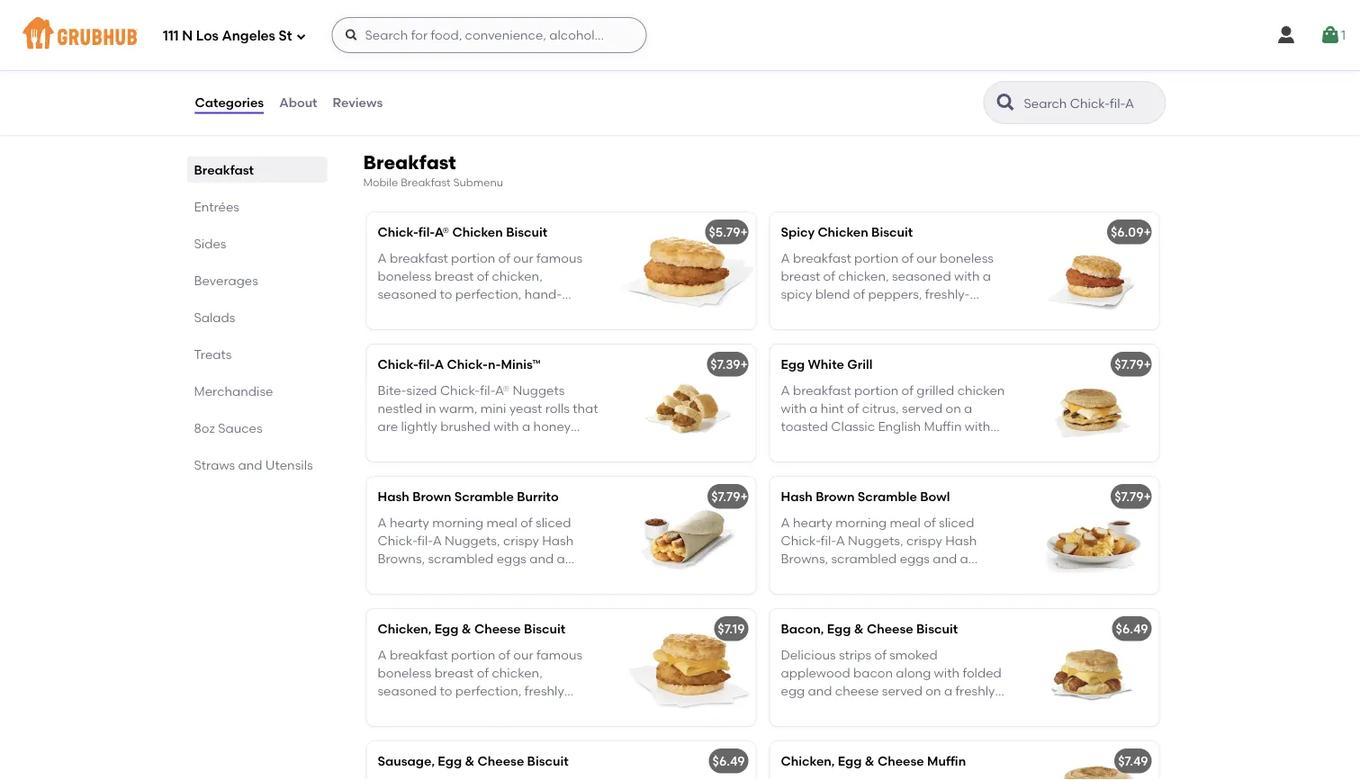 Task type: describe. For each thing, give the bounding box(es) containing it.
looks like you've started an order at a different restaurant.
[[500, 2, 861, 18]]

are
[[378, 419, 398, 434]]

breakfast mobile breakfast submenu
[[363, 151, 503, 189]]

fil- for a®
[[419, 225, 435, 240]]

los
[[196, 28, 219, 44]]

chick-fil-a chick-n-minis™
[[378, 357, 541, 372]]

hash brown scramble bowl
[[781, 489, 950, 505]]

warm,
[[439, 401, 477, 416]]

bacon, egg & cheese biscuit image
[[1024, 609, 1159, 727]]

n-
[[488, 357, 501, 372]]

bite-sized chick-fil-a® nuggets nestled in warm, mini yeast rolls that are lightly brushed with a honey butter spread.
[[378, 382, 598, 453]]

applewood
[[781, 665, 850, 681]]

a breakfast portion of grilled chicken with a hint of citrus, served on a toasted classic english muffin with egg whites and american cheese.
[[781, 382, 1005, 453]]

with inside delicious strips of smoked applewood bacon along with folded egg and cheese served on a freshly baked buttermilk biscuit.
[[934, 665, 960, 681]]

honey
[[534, 419, 571, 434]]

reviews button
[[332, 70, 384, 135]]

classic
[[831, 419, 875, 434]]

cheese for chicken, egg & cheese biscuit
[[474, 622, 521, 637]]

muffin inside "a breakfast portion of grilled chicken with a hint of citrus, served on a toasted classic english muffin with egg whites and american cheese."
[[924, 419, 962, 434]]

submenu
[[453, 176, 503, 189]]

toasted
[[781, 419, 828, 434]]

$7.79 for hash brown scramble bowl
[[1115, 489, 1144, 505]]

bacon
[[853, 665, 893, 681]]

merchandise tab
[[194, 382, 320, 401]]

white
[[808, 357, 844, 372]]

$7.79 for hash brown scramble burrito
[[711, 489, 741, 505]]

cheese for bacon, egg & cheese biscuit
[[867, 622, 914, 637]]

bite-
[[378, 382, 407, 398]]

hint
[[821, 401, 844, 416]]

sized
[[407, 382, 437, 398]]

grill
[[848, 357, 873, 372]]

about
[[279, 95, 317, 110]]

hash brown scramble burrito
[[378, 489, 559, 505]]

chick-fil-a chick-n-minis™ image
[[621, 345, 756, 462]]

svg image inside 1 button
[[1320, 24, 1341, 46]]

grilled
[[917, 382, 955, 398]]

a left hint
[[810, 401, 818, 416]]

egg for chicken, egg & cheese muffin
[[838, 754, 862, 769]]

8oz sauces tab
[[194, 419, 320, 438]]

cheese for sausage, egg & cheese biscuit
[[478, 754, 524, 769]]

egg inside delicious strips of smoked applewood bacon along with folded egg and cheese served on a freshly baked buttermilk biscuit.
[[781, 684, 805, 699]]

8oz
[[194, 420, 215, 436]]

a inside "a breakfast portion of grilled chicken with a hint of citrus, served on a toasted classic english muffin with egg whites and american cheese."
[[781, 382, 790, 398]]

chicken, egg & cheese muffin image
[[1024, 742, 1159, 781]]

along
[[896, 665, 931, 681]]

entrées
[[194, 199, 239, 214]]

baked
[[781, 702, 820, 717]]

breakfast for breakfast
[[194, 162, 254, 177]]

american
[[877, 437, 937, 453]]

& for chicken, egg & cheese muffin
[[865, 754, 875, 769]]

egg white grill image
[[1024, 345, 1159, 462]]

hash brown scramble burrito image
[[621, 477, 756, 594]]

a inside delicious strips of smoked applewood bacon along with folded egg and cheese served on a freshly baked buttermilk biscuit.
[[944, 684, 953, 699]]

bacon,
[[781, 622, 824, 637]]

1 vertical spatial of
[[847, 401, 859, 416]]

1 vertical spatial muffin
[[927, 754, 966, 769]]

served inside "a breakfast portion of grilled chicken with a hint of citrus, served on a toasted classic english muffin with egg whites and american cheese."
[[902, 401, 943, 416]]

+ for hash brown scramble bowl
[[1144, 489, 1151, 505]]

$7.39 +
[[711, 357, 748, 372]]

$1.99
[[499, 35, 527, 50]]

with inside 'bite-sized chick-fil-a® nuggets nestled in warm, mini yeast rolls that are lightly brushed with a honey butter spread.'
[[494, 419, 519, 434]]

2 horizontal spatial of
[[902, 382, 914, 398]]

hash for hash brown scramble burrito
[[378, 489, 409, 505]]

chicken
[[958, 382, 1005, 398]]

n
[[182, 28, 193, 44]]

reviews
[[333, 95, 383, 110]]

chick-fil-a® chicken biscuit
[[378, 225, 548, 240]]

$6.49 for bacon, egg & cheese biscuit "image"
[[1116, 622, 1148, 637]]

like
[[539, 2, 560, 18]]

straws
[[194, 457, 235, 473]]

biscuit for chick-fil-a® chicken biscuit
[[506, 225, 548, 240]]

a down "chicken"
[[964, 401, 973, 416]]

freshly
[[956, 684, 995, 699]]

looks like you've started an order at a different restaurant. button
[[499, 0, 862, 30]]

cheese.
[[940, 437, 987, 453]]

breakfast right mobile
[[401, 176, 451, 189]]

chick-fil-a® chicken biscuit image
[[621, 212, 756, 329]]

+ for chick-fil-a chick-n-minis™
[[741, 357, 748, 372]]

hash brown scramble bowl image
[[1024, 477, 1159, 594]]

biscuit for sausage, egg & cheese biscuit
[[527, 754, 569, 769]]

burrito
[[517, 489, 559, 505]]

brown for hash brown scramble burrito
[[412, 489, 451, 505]]

8oz sauces
[[194, 420, 263, 436]]

svg image
[[344, 28, 359, 42]]

sausage,
[[378, 754, 435, 769]]

breakfast
[[793, 382, 851, 398]]

salads
[[194, 310, 235, 325]]

111 n los angeles st
[[163, 28, 292, 44]]

nuggets
[[513, 382, 565, 398]]

scramble for bowl
[[858, 489, 917, 505]]

a inside button
[[725, 2, 733, 18]]

with up cheese.
[[965, 419, 991, 434]]

beverages
[[194, 273, 258, 288]]

$7.79 + for egg white grill
[[1115, 357, 1151, 372]]

merchandise
[[194, 384, 273, 399]]

1 chicken from the left
[[452, 225, 503, 240]]

utensils
[[265, 457, 313, 473]]

in
[[425, 401, 436, 416]]

english
[[878, 419, 921, 434]]

started
[[605, 2, 650, 18]]

$1.99 delivery
[[499, 35, 577, 50]]

spicy chicken biscuit image
[[1024, 212, 1159, 329]]

spicy chicken biscuit
[[781, 225, 913, 240]]

spread.
[[418, 437, 464, 453]]

of inside delicious strips of smoked applewood bacon along with folded egg and cheese served on a freshly baked buttermilk biscuit.
[[875, 647, 887, 662]]

delicious strips of smoked applewood bacon along with folded egg and cheese served on a freshly baked buttermilk biscuit.
[[781, 647, 1002, 717]]

chicken, egg & cheese biscuit
[[378, 622, 566, 637]]

main navigation navigation
[[0, 0, 1360, 70]]

0 horizontal spatial svg image
[[296, 31, 307, 42]]

Search for food, convenience, alcohol... search field
[[332, 17, 647, 53]]

chicken, egg & cheese biscuit image
[[621, 609, 756, 727]]

delivery
[[530, 35, 577, 50]]

about button
[[278, 70, 318, 135]]

smoked
[[890, 647, 938, 662]]

angeles
[[222, 28, 275, 44]]

entrées tab
[[194, 197, 320, 216]]

butter
[[378, 437, 415, 453]]

folded
[[963, 665, 1002, 681]]

$7.49
[[1118, 754, 1148, 769]]

buttermilk
[[823, 702, 885, 717]]

cheese for chicken, egg & cheese muffin
[[878, 754, 924, 769]]

yeast
[[509, 401, 542, 416]]

$7.79 + for hash brown scramble bowl
[[1115, 489, 1151, 505]]

a® inside 'bite-sized chick-fil-a® nuggets nestled in warm, mini yeast rolls that are lightly brushed with a honey butter spread.'
[[495, 382, 510, 398]]

sides
[[194, 236, 226, 251]]

1 button
[[1320, 19, 1346, 51]]

portion
[[854, 382, 899, 398]]

an
[[653, 2, 669, 18]]

sausage, egg & cheese biscuit
[[378, 754, 569, 769]]

beverages tab
[[194, 271, 320, 290]]



Task type: locate. For each thing, give the bounding box(es) containing it.
1 horizontal spatial brown
[[816, 489, 855, 505]]

breakfast tab
[[194, 160, 320, 179]]

& for chicken, egg & cheese biscuit
[[462, 622, 471, 637]]

breakfast for breakfast mobile breakfast submenu
[[363, 151, 456, 174]]

at
[[709, 2, 722, 18]]

1 horizontal spatial chicken
[[818, 225, 869, 240]]

2 scramble from the left
[[858, 489, 917, 505]]

1 horizontal spatial on
[[946, 401, 961, 416]]

chicken
[[452, 225, 503, 240], [818, 225, 869, 240]]

egg for sausage, egg & cheese biscuit
[[438, 754, 462, 769]]

0 horizontal spatial of
[[847, 401, 859, 416]]

and
[[850, 437, 874, 453], [238, 457, 262, 473], [808, 684, 832, 699]]

biscuit for chicken, egg & cheese biscuit
[[524, 622, 566, 637]]

1 vertical spatial egg
[[781, 684, 805, 699]]

a up sized
[[435, 357, 444, 372]]

0 vertical spatial fil-
[[419, 225, 435, 240]]

1 vertical spatial fil-
[[419, 357, 435, 372]]

hash for hash brown scramble bowl
[[781, 489, 813, 505]]

$6.49 for sausage, egg & cheese biscuit image
[[713, 754, 745, 769]]

+ for chick-fil-a® chicken biscuit
[[741, 225, 748, 240]]

and down applewood
[[808, 684, 832, 699]]

biscuit.
[[888, 702, 932, 717]]

$7.79
[[1115, 357, 1144, 372], [711, 489, 741, 505], [1115, 489, 1144, 505]]

order
[[672, 2, 706, 18]]

on inside delicious strips of smoked applewood bacon along with folded egg and cheese served on a freshly baked buttermilk biscuit.
[[926, 684, 941, 699]]

brushed
[[440, 419, 491, 434]]

chicken,
[[378, 622, 432, 637], [781, 754, 835, 769]]

0 horizontal spatial scramble
[[454, 489, 514, 505]]

1 vertical spatial $6.49
[[713, 754, 745, 769]]

$7.79 +
[[1115, 357, 1151, 372], [711, 489, 748, 505], [1115, 489, 1151, 505]]

2 vertical spatial and
[[808, 684, 832, 699]]

with down mini
[[494, 419, 519, 434]]

fil- up sized
[[419, 357, 435, 372]]

& for bacon, egg & cheese biscuit
[[854, 622, 864, 637]]

chicken, for chicken, egg & cheese biscuit
[[378, 622, 432, 637]]

straws and utensils tab
[[194, 456, 320, 474]]

0 vertical spatial $6.49
[[1116, 622, 1148, 637]]

$6.09 +
[[1111, 225, 1151, 240]]

0 horizontal spatial chicken
[[452, 225, 503, 240]]

egg for chicken, egg & cheese biscuit
[[435, 622, 459, 637]]

st
[[279, 28, 292, 44]]

1 horizontal spatial and
[[808, 684, 832, 699]]

Search Chick-fil-A search field
[[1022, 95, 1160, 112]]

2 horizontal spatial svg image
[[1320, 24, 1341, 46]]

served down grilled
[[902, 401, 943, 416]]

0 vertical spatial served
[[902, 401, 943, 416]]

$5.79 +
[[709, 225, 748, 240]]

breakfast up the entrées
[[194, 162, 254, 177]]

lightly
[[401, 419, 437, 434]]

nestled
[[378, 401, 422, 416]]

$7.79 + for hash brown scramble burrito
[[711, 489, 748, 505]]

&
[[462, 622, 471, 637], [854, 622, 864, 637], [465, 754, 475, 769], [865, 754, 875, 769]]

biscuit for bacon, egg & cheese biscuit
[[917, 622, 958, 637]]

with up the toasted
[[781, 401, 807, 416]]

0 vertical spatial of
[[902, 382, 914, 398]]

hash
[[378, 489, 409, 505], [781, 489, 813, 505]]

citrus,
[[862, 401, 899, 416]]

delicious
[[781, 647, 836, 662]]

of left grilled
[[902, 382, 914, 398]]

treats tab
[[194, 345, 320, 364]]

looks
[[500, 2, 536, 18]]

0 vertical spatial chicken,
[[378, 622, 432, 637]]

served up biscuit. on the right of page
[[882, 684, 923, 699]]

on inside "a breakfast portion of grilled chicken with a hint of citrus, served on a toasted classic english muffin with egg whites and american cheese."
[[946, 401, 961, 416]]

egg white grill
[[781, 357, 873, 372]]

brown down whites
[[816, 489, 855, 505]]

1 horizontal spatial $6.49
[[1116, 622, 1148, 637]]

brown down spread. on the bottom left of the page
[[412, 489, 451, 505]]

and right straws
[[238, 457, 262, 473]]

chicken, for chicken, egg & cheese muffin
[[781, 754, 835, 769]]

fil- down breakfast mobile breakfast submenu
[[419, 225, 435, 240]]

0 horizontal spatial $6.49
[[713, 754, 745, 769]]

bacon, egg & cheese biscuit
[[781, 622, 958, 637]]

2 chicken from the left
[[818, 225, 869, 240]]

0 vertical spatial and
[[850, 437, 874, 453]]

on down along
[[926, 684, 941, 699]]

of up 'bacon'
[[875, 647, 887, 662]]

scramble left bowl
[[858, 489, 917, 505]]

a® up mini
[[495, 382, 510, 398]]

$7.79 for egg white grill
[[1115, 357, 1144, 372]]

egg down the toasted
[[781, 437, 805, 453]]

a® down breakfast mobile breakfast submenu
[[435, 225, 449, 240]]

chicken right spicy
[[818, 225, 869, 240]]

1 horizontal spatial chicken,
[[781, 754, 835, 769]]

sausage, egg & cheese biscuit image
[[621, 742, 756, 781]]

chick-
[[378, 225, 419, 240], [378, 357, 419, 372], [447, 357, 488, 372], [440, 382, 480, 398]]

egg
[[781, 437, 805, 453], [781, 684, 805, 699]]

brown for hash brown scramble bowl
[[816, 489, 855, 505]]

treats
[[194, 347, 232, 362]]

0 vertical spatial on
[[946, 401, 961, 416]]

straws and utensils
[[194, 457, 313, 473]]

$7.19
[[718, 622, 745, 637]]

rolls
[[545, 401, 570, 416]]

brown
[[412, 489, 451, 505], [816, 489, 855, 505]]

breakfast inside tab
[[194, 162, 254, 177]]

categories button
[[194, 70, 265, 135]]

with
[[781, 401, 807, 416], [494, 419, 519, 434], [965, 419, 991, 434], [934, 665, 960, 681]]

on
[[946, 401, 961, 416], [926, 684, 941, 699]]

minis™
[[501, 357, 541, 372]]

1 horizontal spatial scramble
[[858, 489, 917, 505]]

breakfast
[[363, 151, 456, 174], [194, 162, 254, 177], [401, 176, 451, 189]]

1 vertical spatial on
[[926, 684, 941, 699]]

1 horizontal spatial svg image
[[1276, 24, 1297, 46]]

and down classic
[[850, 437, 874, 453]]

1 horizontal spatial of
[[875, 647, 887, 662]]

2 vertical spatial of
[[875, 647, 887, 662]]

0 vertical spatial egg
[[781, 437, 805, 453]]

search icon image
[[995, 92, 1017, 113]]

restaurant.
[[792, 2, 861, 18]]

2 hash from the left
[[781, 489, 813, 505]]

egg for bacon, egg & cheese biscuit
[[827, 622, 851, 637]]

111
[[163, 28, 179, 44]]

1 horizontal spatial hash
[[781, 489, 813, 505]]

0 horizontal spatial hash
[[378, 489, 409, 505]]

1 horizontal spatial a®
[[495, 382, 510, 398]]

+ for hash brown scramble burrito
[[741, 489, 748, 505]]

breakfast up mobile
[[363, 151, 456, 174]]

$7.39
[[711, 357, 741, 372]]

a left breakfast
[[781, 382, 790, 398]]

a down yeast
[[522, 419, 530, 434]]

salads tab
[[194, 308, 320, 327]]

0 vertical spatial a
[[435, 357, 444, 372]]

0 horizontal spatial a®
[[435, 225, 449, 240]]

a left freshly
[[944, 684, 953, 699]]

+ for spicy chicken biscuit
[[1144, 225, 1151, 240]]

muffin down biscuit. on the right of page
[[927, 754, 966, 769]]

different
[[736, 2, 789, 18]]

that
[[573, 401, 598, 416]]

1 vertical spatial chicken,
[[781, 754, 835, 769]]

svg image
[[1276, 24, 1297, 46], [1320, 24, 1341, 46], [296, 31, 307, 42]]

1 egg from the top
[[781, 437, 805, 453]]

2 horizontal spatial and
[[850, 437, 874, 453]]

chick- inside 'bite-sized chick-fil-a® nuggets nestled in warm, mini yeast rolls that are lightly brushed with a honey butter spread.'
[[440, 382, 480, 398]]

scramble for burrito
[[454, 489, 514, 505]]

spicy
[[781, 225, 815, 240]]

sauces
[[218, 420, 263, 436]]

fil- for a
[[419, 357, 435, 372]]

served inside delicious strips of smoked applewood bacon along with folded egg and cheese served on a freshly baked buttermilk biscuit.
[[882, 684, 923, 699]]

scramble left burrito
[[454, 489, 514, 505]]

cheese
[[835, 684, 879, 699]]

egg inside "a breakfast portion of grilled chicken with a hint of citrus, served on a toasted classic english muffin with egg whites and american cheese."
[[781, 437, 805, 453]]

and inside straws and utensils tab
[[238, 457, 262, 473]]

1 vertical spatial a®
[[495, 382, 510, 398]]

mini
[[481, 401, 506, 416]]

1
[[1341, 27, 1346, 43]]

egg
[[781, 357, 805, 372], [435, 622, 459, 637], [827, 622, 851, 637], [438, 754, 462, 769], [838, 754, 862, 769]]

sides tab
[[194, 234, 320, 253]]

$5.79
[[709, 225, 741, 240]]

0 horizontal spatial a
[[435, 357, 444, 372]]

1 vertical spatial served
[[882, 684, 923, 699]]

a
[[725, 2, 733, 18], [810, 401, 818, 416], [964, 401, 973, 416], [522, 419, 530, 434], [944, 684, 953, 699]]

1 hash from the left
[[378, 489, 409, 505]]

of
[[902, 382, 914, 398], [847, 401, 859, 416], [875, 647, 887, 662]]

0 horizontal spatial brown
[[412, 489, 451, 505]]

+ for egg white grill
[[1144, 357, 1151, 372]]

muffin up cheese.
[[924, 419, 962, 434]]

on down grilled
[[946, 401, 961, 416]]

of up classic
[[847, 401, 859, 416]]

1 horizontal spatial a
[[781, 382, 790, 398]]

0 vertical spatial a®
[[435, 225, 449, 240]]

egg up baked
[[781, 684, 805, 699]]

1 brown from the left
[[412, 489, 451, 505]]

scramble
[[454, 489, 514, 505], [858, 489, 917, 505]]

1 scramble from the left
[[454, 489, 514, 505]]

2 brown from the left
[[816, 489, 855, 505]]

you've
[[563, 2, 602, 18]]

a right at at the top of the page
[[725, 2, 733, 18]]

1 vertical spatial and
[[238, 457, 262, 473]]

served
[[902, 401, 943, 416], [882, 684, 923, 699]]

fil- inside 'bite-sized chick-fil-a® nuggets nestled in warm, mini yeast rolls that are lightly brushed with a honey butter spread.'
[[480, 382, 495, 398]]

fil- up mini
[[480, 382, 495, 398]]

0 horizontal spatial chicken,
[[378, 622, 432, 637]]

and inside "a breakfast portion of grilled chicken with a hint of citrus, served on a toasted classic english muffin with egg whites and american cheese."
[[850, 437, 874, 453]]

2 egg from the top
[[781, 684, 805, 699]]

hash down whites
[[781, 489, 813, 505]]

a inside 'bite-sized chick-fil-a® nuggets nestled in warm, mini yeast rolls that are lightly brushed with a honey butter spread.'
[[522, 419, 530, 434]]

hash down butter
[[378, 489, 409, 505]]

0 vertical spatial muffin
[[924, 419, 962, 434]]

0 horizontal spatial on
[[926, 684, 941, 699]]

categories
[[195, 95, 264, 110]]

chicken, egg & cheese muffin
[[781, 754, 966, 769]]

biscuit
[[506, 225, 548, 240], [872, 225, 913, 240], [524, 622, 566, 637], [917, 622, 958, 637], [527, 754, 569, 769]]

0 horizontal spatial and
[[238, 457, 262, 473]]

and inside delicious strips of smoked applewood bacon along with folded egg and cheese served on a freshly baked buttermilk biscuit.
[[808, 684, 832, 699]]

chicken down submenu
[[452, 225, 503, 240]]

with right along
[[934, 665, 960, 681]]

& for sausage, egg & cheese biscuit
[[465, 754, 475, 769]]

1 vertical spatial a
[[781, 382, 790, 398]]

mobile
[[363, 176, 398, 189]]

2 vertical spatial fil-
[[480, 382, 495, 398]]

muffin
[[924, 419, 962, 434], [927, 754, 966, 769]]

strips
[[839, 647, 872, 662]]

whites
[[808, 437, 847, 453]]



Task type: vqa. For each thing, say whether or not it's contained in the screenshot.
About button
yes



